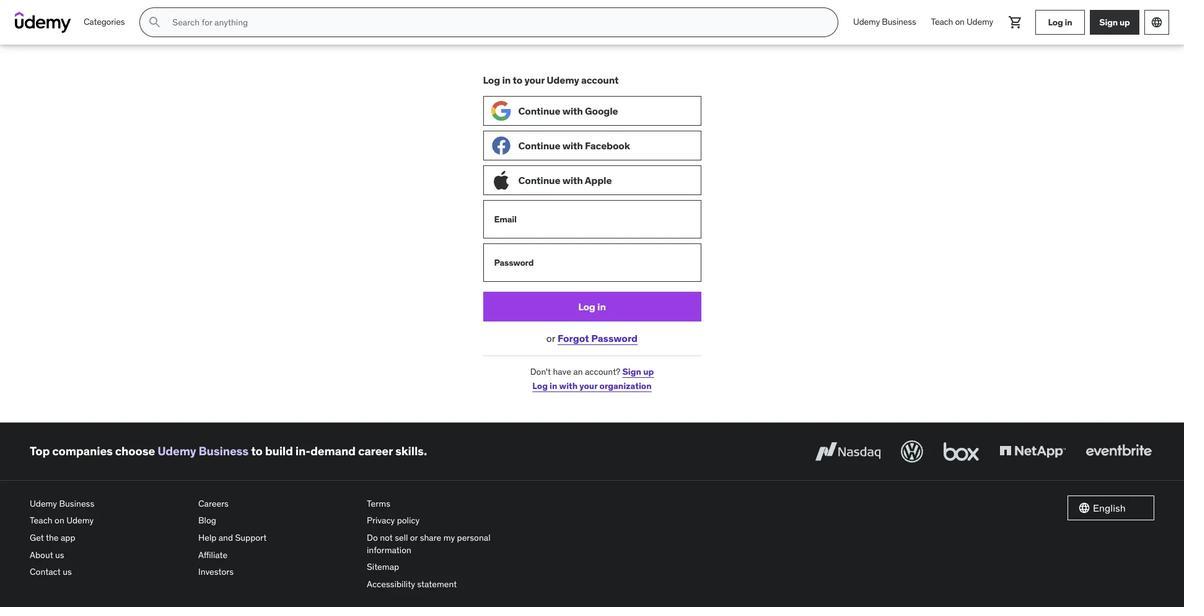 Task type: vqa. For each thing, say whether or not it's contained in the screenshot.
ACCESS inside 30-Day Money-Back Guarantee Full Lifetime Access
no



Task type: describe. For each thing, give the bounding box(es) containing it.
0 horizontal spatial teach on udemy link
[[30, 513, 188, 530]]

and
[[219, 532, 233, 543]]

blog
[[198, 515, 216, 526]]

sign inside don't have an account? sign up log in with your organization
[[622, 366, 641, 377]]

help
[[198, 532, 216, 543]]

1 horizontal spatial teach on udemy link
[[924, 7, 1001, 37]]

get the app link
[[30, 530, 188, 547]]

with inside don't have an account? sign up log in with your organization
[[559, 381, 578, 392]]

continue with google button
[[483, 96, 701, 126]]

facebook
[[585, 139, 630, 152]]

affiliate
[[198, 549, 228, 561]]

google
[[585, 104, 618, 117]]

or forgot password
[[546, 332, 638, 345]]

account
[[581, 74, 619, 86]]

about us link
[[30, 547, 188, 564]]

in down search for anything text box
[[502, 74, 511, 86]]

or inside 'terms privacy policy do not sell or share my personal information sitemap accessibility statement'
[[410, 532, 418, 543]]

1 horizontal spatial up
[[1120, 16, 1130, 28]]

investors
[[198, 566, 234, 578]]

share
[[420, 532, 441, 543]]

log in for log in button
[[578, 300, 606, 313]]

netapp image
[[997, 438, 1068, 465]]

forgot
[[558, 332, 589, 345]]

sign up
[[1099, 16, 1130, 28]]

0 vertical spatial sign
[[1099, 16, 1118, 28]]

terms privacy policy do not sell or share my personal information sitemap accessibility statement
[[367, 498, 491, 590]]

statement
[[417, 579, 457, 590]]

2 vertical spatial udemy business link
[[30, 496, 188, 513]]

forgot password link
[[558, 332, 638, 345]]

log inside button
[[578, 300, 595, 313]]

sitemap
[[367, 562, 399, 573]]

blog link
[[198, 513, 357, 530]]

continue for continue with facebook
[[518, 139, 560, 152]]

with for facebook
[[562, 139, 583, 152]]

0 horizontal spatial sign up link
[[622, 366, 654, 377]]

accessibility
[[367, 579, 415, 590]]

your inside don't have an account? sign up log in with your organization
[[580, 381, 598, 392]]

udemy image
[[15, 12, 71, 33]]

careers blog help and support affiliate investors
[[198, 498, 267, 578]]

password
[[591, 332, 638, 345]]

privacy policy link
[[367, 513, 525, 530]]

apple
[[585, 174, 612, 186]]

contact us link
[[30, 564, 188, 581]]

in inside button
[[597, 300, 606, 313]]

affiliate link
[[198, 547, 357, 564]]

skills.
[[395, 444, 427, 459]]

1 vertical spatial udemy business link
[[157, 444, 249, 459]]

app
[[61, 532, 75, 543]]

0 vertical spatial on
[[955, 16, 965, 27]]

demand
[[310, 444, 356, 459]]

investors link
[[198, 564, 357, 581]]

business for udemy business teach on udemy get the app about us contact us
[[59, 498, 94, 509]]

on inside udemy business teach on udemy get the app about us contact us
[[55, 515, 64, 526]]

Search for anything text field
[[170, 12, 823, 33]]

udemy business
[[853, 16, 916, 27]]

log in for log in link
[[1048, 16, 1072, 28]]

sitemap link
[[367, 559, 525, 576]]

top companies choose udemy business to build in-demand career skills.
[[30, 444, 427, 459]]

help and support link
[[198, 530, 357, 547]]

nasdaq image
[[812, 438, 884, 465]]

careers link
[[198, 496, 357, 513]]



Task type: locate. For each thing, give the bounding box(es) containing it.
teach on udemy link
[[924, 7, 1001, 37], [30, 513, 188, 530]]

with for apple
[[562, 174, 583, 186]]

teach right udemy business
[[931, 16, 953, 27]]

about
[[30, 549, 53, 561]]

sign up link left choose a language image at the right top
[[1090, 10, 1140, 35]]

1 vertical spatial sign
[[622, 366, 641, 377]]

0 vertical spatial udemy business link
[[846, 7, 924, 37]]

categories button
[[76, 7, 132, 37]]

or left forgot
[[546, 332, 555, 345]]

udemy business link
[[846, 7, 924, 37], [157, 444, 249, 459], [30, 496, 188, 513]]

or right sell
[[410, 532, 418, 543]]

volkswagen image
[[899, 438, 926, 465]]

on left the shopping cart with 0 items image
[[955, 16, 965, 27]]

to
[[513, 74, 522, 86], [251, 444, 263, 459]]

sign up link up organization
[[622, 366, 654, 377]]

log in link
[[1035, 10, 1085, 35]]

0 horizontal spatial sign
[[622, 366, 641, 377]]

teach up get
[[30, 515, 53, 526]]

up left choose a language image at the right top
[[1120, 16, 1130, 28]]

privacy
[[367, 515, 395, 526]]

don't
[[530, 366, 551, 377]]

sign up organization
[[622, 366, 641, 377]]

log in inside button
[[578, 300, 606, 313]]

business for udemy business
[[882, 16, 916, 27]]

continue with facebook
[[518, 139, 630, 152]]

us
[[55, 549, 64, 561], [63, 566, 72, 578]]

log down don't
[[533, 381, 548, 392]]

teach on udemy
[[931, 16, 993, 27]]

contact
[[30, 566, 61, 578]]

1 vertical spatial sign up link
[[622, 366, 654, 377]]

2 vertical spatial continue
[[518, 174, 560, 186]]

build
[[265, 444, 293, 459]]

on
[[955, 16, 965, 27], [55, 515, 64, 526]]

1 vertical spatial us
[[63, 566, 72, 578]]

udemy business teach on udemy get the app about us contact us
[[30, 498, 94, 578]]

0 vertical spatial continue
[[518, 104, 560, 117]]

continue for continue with apple
[[518, 174, 560, 186]]

in up forgot password link
[[597, 300, 606, 313]]

in down have at the left bottom
[[550, 381, 557, 392]]

1 vertical spatial or
[[410, 532, 418, 543]]

companies
[[52, 444, 113, 459]]

0 horizontal spatial to
[[251, 444, 263, 459]]

in
[[1065, 16, 1072, 28], [502, 74, 511, 86], [597, 300, 606, 313], [550, 381, 557, 392]]

0 vertical spatial sign up link
[[1090, 10, 1140, 35]]

or
[[546, 332, 555, 345], [410, 532, 418, 543]]

not
[[380, 532, 393, 543]]

log in
[[1048, 16, 1072, 28], [578, 300, 606, 313]]

0 horizontal spatial your
[[525, 74, 545, 86]]

the
[[46, 532, 59, 543]]

organization
[[600, 381, 652, 392]]

with left apple
[[562, 174, 583, 186]]

with for google
[[562, 104, 583, 117]]

0 vertical spatial teach
[[931, 16, 953, 27]]

your down the 'an'
[[580, 381, 598, 392]]

log in button
[[483, 292, 701, 322]]

with left facebook
[[562, 139, 583, 152]]

continue with google
[[518, 104, 618, 117]]

continue with apple button
[[483, 166, 701, 195]]

box image
[[941, 438, 982, 465]]

1 vertical spatial teach
[[30, 515, 53, 526]]

1 horizontal spatial sign
[[1099, 16, 1118, 28]]

continue for continue with google
[[518, 104, 560, 117]]

support
[[235, 532, 267, 543]]

teach
[[931, 16, 953, 27], [30, 515, 53, 526]]

terms
[[367, 498, 390, 509]]

accessibility statement link
[[367, 576, 525, 593]]

sign up link
[[1090, 10, 1140, 35], [622, 366, 654, 377]]

1 horizontal spatial your
[[580, 381, 598, 392]]

business inside udemy business teach on udemy get the app about us contact us
[[59, 498, 94, 509]]

continue with apple
[[518, 174, 612, 186]]

log up the or forgot password
[[578, 300, 595, 313]]

0 horizontal spatial log in
[[578, 300, 606, 313]]

0 vertical spatial log in
[[1048, 16, 1072, 28]]

up
[[1120, 16, 1130, 28], [643, 366, 654, 377]]

1 vertical spatial on
[[55, 515, 64, 526]]

0 vertical spatial us
[[55, 549, 64, 561]]

1 vertical spatial up
[[643, 366, 654, 377]]

with left google
[[562, 104, 583, 117]]

log
[[1048, 16, 1063, 28], [483, 74, 500, 86], [578, 300, 595, 313], [533, 381, 548, 392]]

continue inside continue with apple button
[[518, 174, 560, 186]]

business
[[882, 16, 916, 27], [199, 444, 249, 459], [59, 498, 94, 509]]

1 vertical spatial your
[[580, 381, 598, 392]]

teach on udemy link up about us link at the left of page
[[30, 513, 188, 530]]

an
[[573, 366, 583, 377]]

don't have an account? sign up log in with your organization
[[530, 366, 654, 392]]

your
[[525, 74, 545, 86], [580, 381, 598, 392]]

to left build
[[251, 444, 263, 459]]

english
[[1093, 502, 1126, 514]]

your up continue with google
[[525, 74, 545, 86]]

do not sell or share my personal information button
[[367, 530, 525, 559]]

english button
[[1068, 496, 1154, 520]]

log inside don't have an account? sign up log in with your organization
[[533, 381, 548, 392]]

0 horizontal spatial up
[[643, 366, 654, 377]]

continue up "continue with apple"
[[518, 139, 560, 152]]

1 vertical spatial teach on udemy link
[[30, 513, 188, 530]]

0 horizontal spatial or
[[410, 532, 418, 543]]

to up continue with google
[[513, 74, 522, 86]]

continue
[[518, 104, 560, 117], [518, 139, 560, 152], [518, 174, 560, 186]]

submit search image
[[148, 15, 163, 30]]

1 horizontal spatial teach
[[931, 16, 953, 27]]

personal
[[457, 532, 491, 543]]

on up the
[[55, 515, 64, 526]]

log in up the or forgot password
[[578, 300, 606, 313]]

in left sign up at the top right of the page
[[1065, 16, 1072, 28]]

log in with your organization link
[[533, 381, 652, 392]]

0 horizontal spatial teach
[[30, 515, 53, 526]]

careers
[[198, 498, 229, 509]]

teach inside udemy business teach on udemy get the app about us contact us
[[30, 515, 53, 526]]

1 horizontal spatial sign up link
[[1090, 10, 1140, 35]]

0 vertical spatial or
[[546, 332, 555, 345]]

information
[[367, 544, 411, 556]]

do
[[367, 532, 378, 543]]

1 horizontal spatial business
[[199, 444, 249, 459]]

0 horizontal spatial business
[[59, 498, 94, 509]]

3 continue from the top
[[518, 174, 560, 186]]

1 vertical spatial log in
[[578, 300, 606, 313]]

sign left choose a language image at the right top
[[1099, 16, 1118, 28]]

0 vertical spatial up
[[1120, 16, 1130, 28]]

career
[[358, 444, 393, 459]]

0 vertical spatial to
[[513, 74, 522, 86]]

udemy
[[853, 16, 880, 27], [967, 16, 993, 27], [547, 74, 579, 86], [157, 444, 196, 459], [30, 498, 57, 509], [66, 515, 94, 526]]

1 vertical spatial to
[[251, 444, 263, 459]]

0 vertical spatial your
[[525, 74, 545, 86]]

account?
[[585, 366, 620, 377]]

sell
[[395, 532, 408, 543]]

top
[[30, 444, 50, 459]]

sign
[[1099, 16, 1118, 28], [622, 366, 641, 377]]

in-
[[296, 444, 310, 459]]

up inside don't have an account? sign up log in with your organization
[[643, 366, 654, 377]]

terms link
[[367, 496, 525, 513]]

get
[[30, 532, 44, 543]]

teach on udemy link left the shopping cart with 0 items image
[[924, 7, 1001, 37]]

continue inside continue with facebook button
[[518, 139, 560, 152]]

in inside don't have an account? sign up log in with your organization
[[550, 381, 557, 392]]

continue down log in to your udemy account
[[518, 104, 560, 117]]

log right the shopping cart with 0 items image
[[1048, 16, 1063, 28]]

1 continue from the top
[[518, 104, 560, 117]]

us right about
[[55, 549, 64, 561]]

2 horizontal spatial business
[[882, 16, 916, 27]]

with down have at the left bottom
[[559, 381, 578, 392]]

0 horizontal spatial on
[[55, 515, 64, 526]]

continue inside the continue with google 'button'
[[518, 104, 560, 117]]

policy
[[397, 515, 420, 526]]

continue with facebook button
[[483, 131, 701, 161]]

2 vertical spatial business
[[59, 498, 94, 509]]

0 vertical spatial teach on udemy link
[[924, 7, 1001, 37]]

my
[[443, 532, 455, 543]]

continue down continue with facebook
[[518, 174, 560, 186]]

1 vertical spatial continue
[[518, 139, 560, 152]]

with inside 'button'
[[562, 104, 583, 117]]

have
[[553, 366, 571, 377]]

log down search for anything text box
[[483, 74, 500, 86]]

1 horizontal spatial on
[[955, 16, 965, 27]]

with
[[562, 104, 583, 117], [562, 139, 583, 152], [562, 174, 583, 186], [559, 381, 578, 392]]

0 vertical spatial business
[[882, 16, 916, 27]]

1 vertical spatial business
[[199, 444, 249, 459]]

1 horizontal spatial log in
[[1048, 16, 1072, 28]]

categories
[[84, 16, 125, 27]]

1 horizontal spatial to
[[513, 74, 522, 86]]

2 continue from the top
[[518, 139, 560, 152]]

small image
[[1078, 502, 1091, 514]]

log in right the shopping cart with 0 items image
[[1048, 16, 1072, 28]]

us right contact
[[63, 566, 72, 578]]

up up organization
[[643, 366, 654, 377]]

choose a language image
[[1151, 16, 1163, 29]]

1 horizontal spatial or
[[546, 332, 555, 345]]

choose
[[115, 444, 155, 459]]

shopping cart with 0 items image
[[1008, 15, 1023, 30]]

log in to your udemy account
[[483, 74, 619, 86]]

eventbrite image
[[1083, 438, 1154, 465]]



